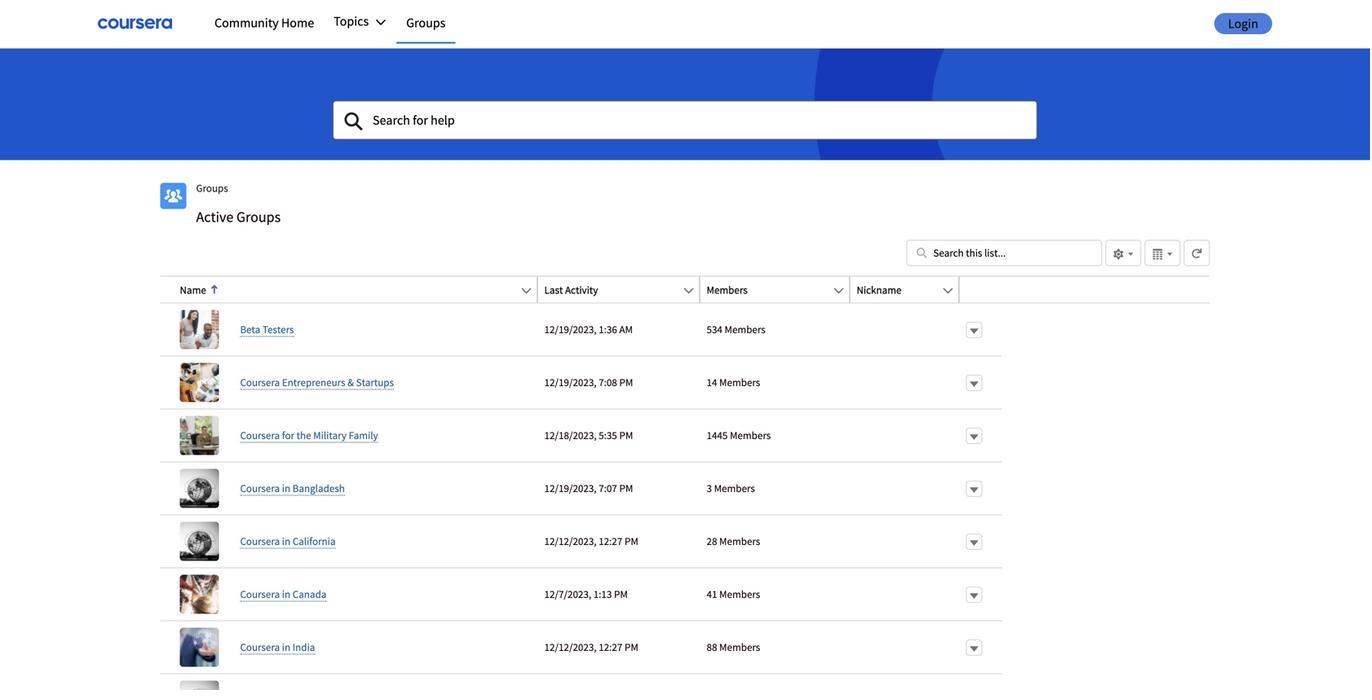 Task type: describe. For each thing, give the bounding box(es) containing it.
12/7/2023, 1:13 pm
[[545, 588, 628, 602]]

collaborationgroup image for coursera in california
[[180, 523, 219, 562]]

12/19/2023, 1:36 am
[[545, 323, 633, 337]]

coursera entrepreneurs & startups link
[[240, 376, 394, 390]]

7:07
[[599, 482, 617, 496]]

last activity element
[[538, 277, 710, 303]]

am
[[619, 323, 633, 337]]

88
[[707, 641, 717, 655]]

testers
[[263, 323, 294, 337]]

28
[[707, 535, 717, 549]]

12/19/2023, for 12/19/2023, 7:07 pm
[[545, 482, 597, 496]]

action image
[[960, 277, 1002, 303]]

coursera for coursera in california
[[240, 535, 280, 549]]

1 horizontal spatial groups
[[236, 208, 281, 226]]

12/19/2023, 7:07 pm
[[545, 482, 633, 496]]

14
[[707, 376, 717, 390]]

14 members
[[707, 376, 760, 390]]

collaborationgroup image for coursera entrepreneurs & startups
[[180, 364, 219, 403]]

in for california
[[282, 535, 290, 549]]

coursera entrepreneurs & startups
[[240, 376, 394, 390]]

beta testers link
[[240, 323, 294, 337]]

12/18/2023,
[[545, 429, 597, 443]]

california
[[293, 535, 336, 549]]

534 members
[[707, 323, 766, 337]]

the
[[297, 429, 311, 443]]

beta testers
[[240, 323, 294, 337]]

12/7/2023,
[[545, 588, 591, 602]]

12:27 for 88 members
[[599, 641, 623, 655]]

name element
[[160, 277, 548, 303]]

1:13
[[594, 588, 612, 602]]

nickname
[[857, 283, 902, 297]]

pm for 1445
[[619, 429, 633, 443]]

members for 1445 members
[[730, 429, 771, 443]]

3
[[707, 482, 712, 496]]

1445 members
[[707, 429, 771, 443]]

name
[[180, 283, 206, 297]]

members button
[[700, 277, 832, 303]]

&
[[348, 376, 354, 390]]

88 members
[[707, 641, 760, 655]]

coursera for coursera in bangladesh
[[240, 482, 280, 496]]

nickname button
[[850, 277, 942, 303]]

coursera in bangladesh
[[240, 482, 345, 496]]

last activity button
[[538, 277, 682, 303]]

coursera for the military family
[[240, 429, 378, 443]]

topics
[[334, 13, 369, 29]]

collaborationgroup image for coursera for the military family
[[180, 417, 219, 456]]

coursera for coursera for the military family
[[240, 429, 280, 443]]

pm for 28
[[625, 535, 639, 549]]

active groups grid
[[160, 277, 1002, 691]]

members for 534 members
[[725, 323, 766, 337]]

534
[[707, 323, 723, 337]]

3 members
[[707, 482, 755, 496]]

topics button
[[324, 4, 397, 39]]

beta
[[240, 323, 260, 337]]

login button
[[1215, 13, 1273, 34]]

pm for 88
[[625, 641, 639, 655]]

canada
[[293, 588, 327, 602]]

groups inside multilevel navigation menu menu bar
[[406, 15, 446, 31]]

41
[[707, 588, 717, 602]]



Task type: vqa. For each thing, say whether or not it's contained in the screenshot.


Task type: locate. For each thing, give the bounding box(es) containing it.
last activity
[[545, 283, 598, 297]]

2 collaborationgroup image from the top
[[180, 417, 219, 456]]

pm right 7:07
[[619, 482, 633, 496]]

28 members
[[707, 535, 760, 549]]

1 vertical spatial 12/19/2023,
[[545, 376, 597, 390]]

groups right the active at the left of page
[[236, 208, 281, 226]]

collaborationgroup image for coursera in bangladesh
[[180, 470, 219, 509]]

5 collaborationgroup image from the top
[[180, 629, 219, 668]]

0 vertical spatial collaborationgroup image
[[180, 364, 219, 403]]

coursera for coursera in canada
[[240, 588, 280, 602]]

0 vertical spatial 12/12/2023,
[[545, 535, 597, 549]]

in left india
[[282, 641, 290, 655]]

collaborationgroup image for beta testers
[[180, 311, 219, 350]]

12:27 for 28 members
[[599, 535, 623, 549]]

1 12/19/2023, from the top
[[545, 323, 597, 337]]

3 collaborationgroup image from the top
[[180, 523, 219, 562]]

action element
[[960, 277, 1002, 303]]

members right "41"
[[720, 588, 760, 602]]

coursera in canada
[[240, 588, 327, 602]]

12/12/2023, for 28
[[545, 535, 597, 549]]

banner
[[0, 0, 1370, 160]]

members right 3
[[714, 482, 755, 496]]

1 vertical spatial groups
[[196, 181, 228, 195]]

in for bangladesh
[[282, 482, 290, 496]]

2 vertical spatial groups
[[236, 208, 281, 226]]

members inside button
[[707, 283, 748, 297]]

4 coursera from the top
[[240, 535, 280, 549]]

coursera in bangladesh link
[[240, 482, 345, 496]]

12/12/2023, 12:27 pm down 12/7/2023, 1:13 pm
[[545, 641, 639, 655]]

0 vertical spatial 12/19/2023,
[[545, 323, 597, 337]]

1 in from the top
[[282, 482, 290, 496]]

6 coursera from the top
[[240, 641, 280, 655]]

in left canada
[[282, 588, 290, 602]]

cell
[[850, 304, 960, 356], [850, 356, 960, 409], [850, 409, 960, 462], [850, 462, 960, 515], [850, 515, 960, 568], [850, 568, 960, 621], [850, 621, 960, 674], [538, 674, 700, 691], [700, 674, 850, 691], [850, 674, 960, 691], [960, 674, 1002, 691]]

12/12/2023, 12:27 pm down 12/19/2023, 7:07 pm
[[545, 535, 639, 549]]

coursera left bangladesh
[[240, 482, 280, 496]]

4 in from the top
[[282, 641, 290, 655]]

india
[[293, 641, 315, 655]]

4 collaborationgroup image from the top
[[180, 576, 219, 615]]

nickname element
[[850, 277, 970, 303]]

pm
[[619, 376, 633, 390], [619, 429, 633, 443], [619, 482, 633, 496], [625, 535, 639, 549], [614, 588, 628, 602], [625, 641, 639, 655]]

41 members
[[707, 588, 760, 602]]

1 12/12/2023, 12:27 pm from the top
[[545, 535, 639, 549]]

groups right topics popup button
[[406, 15, 446, 31]]

2 collaborationgroup image from the top
[[180, 470, 219, 509]]

active groups
[[196, 208, 281, 226]]

12/12/2023, 12:27 pm
[[545, 535, 639, 549], [545, 641, 639, 655]]

members right 14
[[720, 376, 760, 390]]

3 in from the top
[[282, 588, 290, 602]]

collaborationgroup image for coursera in canada
[[180, 576, 219, 615]]

groups
[[406, 15, 446, 31], [196, 181, 228, 195], [236, 208, 281, 226]]

collaborationgroup image
[[180, 311, 219, 350], [180, 417, 219, 456], [180, 523, 219, 562], [180, 576, 219, 615], [180, 629, 219, 668]]

12/19/2023, left 7:07
[[545, 482, 597, 496]]

12/19/2023, for 12/19/2023, 1:36 am
[[545, 323, 597, 337]]

coursera left canada
[[240, 588, 280, 602]]

5:35
[[599, 429, 617, 443]]

0 horizontal spatial groups
[[196, 181, 228, 195]]

banner containing topics
[[0, 0, 1370, 160]]

pm right 1:13 on the bottom left of page
[[614, 588, 628, 602]]

coursera
[[240, 376, 280, 390], [240, 429, 280, 443], [240, 482, 280, 496], [240, 535, 280, 549], [240, 588, 280, 602], [240, 641, 280, 655]]

none search field inside active groups|groups|list view element
[[907, 240, 1103, 267]]

12/19/2023, left 7:08
[[545, 376, 597, 390]]

12/12/2023, down 12/7/2023,
[[545, 641, 597, 655]]

2 12/12/2023, 12:27 pm from the top
[[545, 641, 639, 655]]

coursera in canada link
[[240, 588, 327, 603]]

coursera left for
[[240, 429, 280, 443]]

pm for 14
[[619, 376, 633, 390]]

5 coursera from the top
[[240, 588, 280, 602]]

12:27
[[599, 535, 623, 549], [599, 641, 623, 655]]

login
[[1229, 16, 1259, 32]]

community home link
[[205, 4, 324, 42]]

2 coursera from the top
[[240, 429, 280, 443]]

coursera left california
[[240, 535, 280, 549]]

12/12/2023, up 12/7/2023,
[[545, 535, 597, 549]]

1 collaborationgroup image from the top
[[180, 311, 219, 350]]

in left california
[[282, 535, 290, 549]]

coursera left india
[[240, 641, 280, 655]]

family
[[349, 429, 378, 443]]

groups up the active at the left of page
[[196, 181, 228, 195]]

pm down 12/7/2023, 1:13 pm
[[625, 641, 639, 655]]

0 vertical spatial 12/12/2023, 12:27 pm
[[545, 535, 639, 549]]

2 vertical spatial 12/19/2023,
[[545, 482, 597, 496]]

1 coursera from the top
[[240, 376, 280, 390]]

multilevel navigation menu menu bar
[[205, 4, 1149, 44]]

members right 28
[[720, 535, 760, 549]]

pm for 3
[[619, 482, 633, 496]]

community
[[215, 15, 279, 31]]

members for 41 members
[[720, 588, 760, 602]]

for
[[282, 429, 295, 443]]

collaborationgroup image
[[180, 364, 219, 403], [180, 470, 219, 509]]

coursera for the military family link
[[240, 429, 378, 443]]

coursera down beta testers link
[[240, 376, 280, 390]]

coursera in india link
[[240, 641, 315, 656]]

bangladesh
[[293, 482, 345, 496]]

1 12:27 from the top
[[599, 535, 623, 549]]

in
[[282, 482, 290, 496], [282, 535, 290, 549], [282, 588, 290, 602], [282, 641, 290, 655]]

activity
[[565, 283, 598, 297]]

12/12/2023, for 88
[[545, 641, 597, 655]]

in for canada
[[282, 588, 290, 602]]

12/12/2023,
[[545, 535, 597, 549], [545, 641, 597, 655]]

2 12/19/2023, from the top
[[545, 376, 597, 390]]

coursera in india
[[240, 641, 315, 655]]

members for 3 members
[[714, 482, 755, 496]]

home
[[281, 15, 314, 31]]

name button
[[160, 277, 520, 303]]

0 vertical spatial groups
[[406, 15, 446, 31]]

members for 28 members
[[720, 535, 760, 549]]

12/19/2023, for 12/19/2023, 7:08 pm
[[545, 376, 597, 390]]

members
[[707, 283, 748, 297], [725, 323, 766, 337], [720, 376, 760, 390], [730, 429, 771, 443], [714, 482, 755, 496], [720, 535, 760, 549], [720, 588, 760, 602], [720, 641, 760, 655]]

pm right 5:35
[[619, 429, 633, 443]]

coursera in california
[[240, 535, 336, 549]]

12:27 down 1:13 on the bottom left of page
[[599, 641, 623, 655]]

1 vertical spatial collaborationgroup image
[[180, 470, 219, 509]]

2 in from the top
[[282, 535, 290, 549]]

Search Active Groups list view. search field
[[907, 240, 1103, 267]]

entrepreneurs
[[282, 376, 345, 390]]

pm right 7:08
[[619, 376, 633, 390]]

None field
[[333, 101, 1038, 140]]

12/12/2023, 12:27 pm for 88
[[545, 641, 639, 655]]

active
[[196, 208, 234, 226]]

12/19/2023,
[[545, 323, 597, 337], [545, 376, 597, 390], [545, 482, 597, 496]]

12/12/2023, 12:27 pm for 28
[[545, 535, 639, 549]]

in left bangladesh
[[282, 482, 290, 496]]

1 collaborationgroup image from the top
[[180, 364, 219, 403]]

3 coursera from the top
[[240, 482, 280, 496]]

12:27 down 7:07
[[599, 535, 623, 549]]

pm down 12/19/2023, 7:07 pm
[[625, 535, 639, 549]]

7:08
[[599, 376, 617, 390]]

military
[[313, 429, 347, 443]]

members for 88 members
[[720, 641, 760, 655]]

2 horizontal spatial groups
[[406, 15, 446, 31]]

in for india
[[282, 641, 290, 655]]

startups
[[356, 376, 394, 390]]

2 12:27 from the top
[[599, 641, 623, 655]]

members element
[[700, 277, 860, 303]]

active groups|groups|list view element
[[160, 170, 1210, 691]]

12/18/2023, 5:35 pm
[[545, 429, 633, 443]]

community home
[[215, 15, 314, 31]]

coursera for coursera in india
[[240, 641, 280, 655]]

1 vertical spatial 12/12/2023,
[[545, 641, 597, 655]]

groups link
[[397, 4, 456, 44]]

1 vertical spatial 12:27
[[599, 641, 623, 655]]

pm for 41
[[614, 588, 628, 602]]

12/19/2023, left 1:36
[[545, 323, 597, 337]]

last
[[545, 283, 563, 297]]

0 vertical spatial 12:27
[[599, 535, 623, 549]]

coursera for coursera entrepreneurs & startups
[[240, 376, 280, 390]]

2 12/12/2023, from the top
[[545, 641, 597, 655]]

1:36
[[599, 323, 617, 337]]

members right "88"
[[720, 641, 760, 655]]

members for 14 members
[[720, 376, 760, 390]]

1 vertical spatial 12/12/2023, 12:27 pm
[[545, 641, 639, 655]]

coursera in california link
[[240, 535, 336, 550]]

members right the 1445
[[730, 429, 771, 443]]

collaborationgroup image for coursera in india
[[180, 629, 219, 668]]

12/19/2023, 7:08 pm
[[545, 376, 633, 390]]

1445
[[707, 429, 728, 443]]

Search for help text field
[[333, 101, 1038, 140]]

3 12/19/2023, from the top
[[545, 482, 597, 496]]

members up 534 members
[[707, 283, 748, 297]]

members right 534
[[725, 323, 766, 337]]

None search field
[[907, 240, 1103, 267]]

1 12/12/2023, from the top
[[545, 535, 597, 549]]



